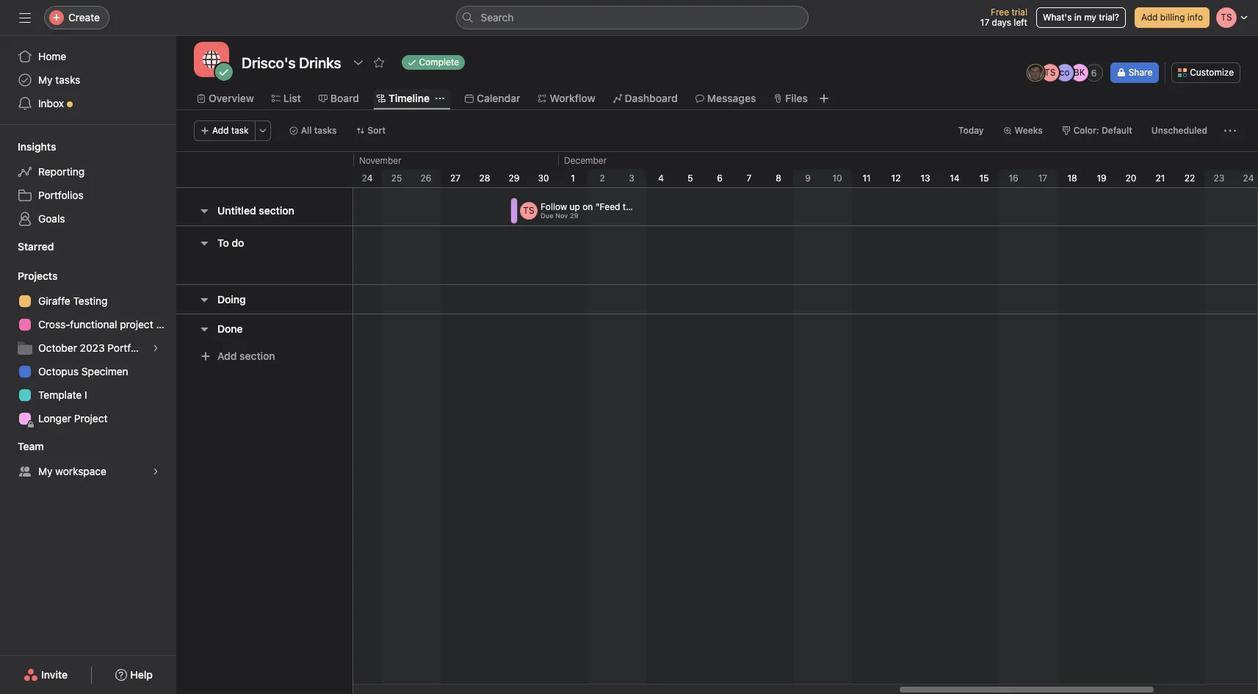 Task type: describe. For each thing, give the bounding box(es) containing it.
december
[[564, 155, 607, 166]]

template i
[[38, 389, 87, 401]]

weeks
[[1015, 125, 1043, 136]]

reporting link
[[9, 160, 168, 184]]

giraffe testing link
[[9, 290, 168, 313]]

untitled section
[[218, 204, 295, 217]]

bk
[[1074, 67, 1086, 78]]

december 1
[[564, 155, 607, 184]]

messages link
[[696, 90, 756, 107]]

see details, october 2023 portfolio image
[[151, 344, 160, 353]]

the
[[623, 201, 636, 212]]

customize
[[1191, 67, 1235, 78]]

free trial 17 days left
[[981, 7, 1028, 28]]

portfolios link
[[9, 184, 168, 207]]

template i link
[[9, 384, 168, 407]]

calendar
[[477, 92, 521, 104]]

messages
[[707, 92, 756, 104]]

13
[[921, 173, 931, 184]]

inbox
[[38, 97, 64, 109]]

26
[[421, 173, 432, 184]]

doing button
[[218, 286, 246, 313]]

add task button
[[194, 121, 255, 141]]

tasks for all tasks
[[314, 125, 337, 136]]

0 horizontal spatial 29
[[509, 173, 520, 184]]

timeline link
[[377, 90, 430, 107]]

trial
[[1012, 7, 1028, 18]]

projects button
[[0, 269, 58, 284]]

all tasks
[[301, 125, 337, 136]]

free
[[991, 7, 1010, 18]]

days
[[992, 17, 1012, 28]]

my tasks link
[[9, 68, 168, 92]]

hide sidebar image
[[19, 12, 31, 24]]

sort button
[[349, 121, 392, 141]]

add for add section
[[218, 350, 237, 362]]

1 vertical spatial 17
[[1039, 173, 1048, 184]]

reporting
[[38, 165, 85, 178]]

portfolio
[[108, 342, 148, 354]]

giraffe
[[38, 295, 70, 307]]

12
[[892, 173, 901, 184]]

due
[[541, 212, 554, 220]]

add for add task
[[212, 125, 229, 136]]

globe image
[[203, 51, 220, 68]]

"feed
[[596, 201, 620, 212]]

7
[[747, 173, 752, 184]]

i
[[85, 389, 87, 401]]

longer
[[38, 412, 71, 425]]

5
[[688, 173, 693, 184]]

workflow link
[[538, 90, 596, 107]]

collapse task list for the section untitled section image
[[198, 205, 210, 217]]

global element
[[0, 36, 176, 124]]

add section button
[[194, 343, 281, 370]]

2 24 from the left
[[1244, 173, 1255, 184]]

18
[[1068, 173, 1078, 184]]

10
[[833, 173, 843, 184]]

unscheduled button
[[1145, 121, 1215, 141]]

collapse task list for the section done image
[[198, 323, 210, 335]]

see details, my workspace image
[[151, 467, 160, 476]]

sort
[[368, 125, 386, 136]]

14
[[950, 173, 960, 184]]

portfolios
[[38, 189, 84, 201]]

all tasks button
[[283, 121, 344, 141]]

overview
[[209, 92, 254, 104]]

help button
[[106, 662, 162, 689]]

functional
[[70, 318, 117, 331]]

4
[[658, 173, 664, 184]]

unscheduled
[[1152, 125, 1208, 136]]

search
[[481, 11, 514, 24]]

1 horizontal spatial ts
[[1045, 67, 1056, 78]]

octopus specimen
[[38, 365, 128, 378]]

search list box
[[456, 6, 809, 29]]

tab actions image
[[436, 94, 445, 103]]

color: default button
[[1056, 121, 1140, 141]]

left
[[1014, 17, 1028, 28]]

on
[[583, 201, 593, 212]]

november
[[359, 155, 402, 166]]

project
[[120, 318, 153, 331]]

plan
[[156, 318, 176, 331]]

giraffe testing
[[38, 295, 108, 307]]

show options image
[[352, 57, 364, 68]]

board
[[331, 92, 359, 104]]

my for my tasks
[[38, 73, 53, 86]]

board link
[[319, 90, 359, 107]]

invite button
[[14, 662, 77, 689]]

2023
[[80, 342, 105, 354]]

list
[[284, 92, 301, 104]]

tasks for my tasks
[[55, 73, 80, 86]]

my tasks
[[38, 73, 80, 86]]

follow up on "feed the octopus!" due nov 29
[[541, 201, 680, 220]]

0 horizontal spatial ts
[[523, 205, 535, 216]]

25
[[391, 173, 402, 184]]

inbox link
[[9, 92, 168, 115]]

share
[[1129, 67, 1153, 78]]

to do button
[[218, 230, 244, 256]]

collapse task list for the section to do image
[[198, 237, 210, 249]]

add for add billing info
[[1142, 12, 1158, 23]]

workspace
[[55, 465, 106, 478]]

21
[[1156, 173, 1166, 184]]

create button
[[44, 6, 109, 29]]



Task type: locate. For each thing, give the bounding box(es) containing it.
my workspace link
[[9, 460, 168, 484]]

add task
[[212, 125, 249, 136]]

section for untitled section
[[259, 204, 295, 217]]

projects element
[[0, 263, 176, 434]]

0 horizontal spatial 6
[[717, 173, 723, 184]]

add to starred image
[[373, 57, 385, 68]]

complete button
[[395, 52, 472, 73]]

goals link
[[9, 207, 168, 231]]

files link
[[774, 90, 808, 107]]

what's in my trial? button
[[1037, 7, 1126, 28]]

add tab image
[[819, 93, 830, 104]]

my workspace
[[38, 465, 106, 478]]

8
[[776, 173, 782, 184]]

27
[[450, 173, 461, 184]]

0 vertical spatial 29
[[509, 173, 520, 184]]

24
[[362, 173, 373, 184], [1244, 173, 1255, 184]]

tasks inside dropdown button
[[314, 125, 337, 136]]

home link
[[9, 45, 168, 68]]

1 24 from the left
[[362, 173, 373, 184]]

done
[[218, 322, 243, 335]]

1
[[571, 173, 575, 184]]

october 2023 portfolio
[[38, 342, 148, 354]]

add billing info
[[1142, 12, 1204, 23]]

weeks button
[[997, 121, 1050, 141]]

ja
[[1031, 67, 1041, 78]]

1 my from the top
[[38, 73, 53, 86]]

1 vertical spatial add
[[212, 125, 229, 136]]

ts
[[1045, 67, 1056, 78], [523, 205, 535, 216]]

tasks down the home
[[55, 73, 80, 86]]

today
[[959, 125, 984, 136]]

29 inside follow up on "feed the octopus!" due nov 29
[[570, 212, 579, 220]]

starred
[[18, 240, 54, 253]]

starred button
[[0, 240, 54, 254]]

what's in my trial?
[[1043, 12, 1120, 23]]

home
[[38, 50, 66, 62]]

my down 'team'
[[38, 465, 53, 478]]

17 inside the free trial 17 days left
[[981, 17, 990, 28]]

section right untitled
[[259, 204, 295, 217]]

0 vertical spatial add
[[1142, 12, 1158, 23]]

0 vertical spatial tasks
[[55, 73, 80, 86]]

dashboard
[[625, 92, 678, 104]]

1 horizontal spatial 29
[[570, 212, 579, 220]]

0 vertical spatial my
[[38, 73, 53, 86]]

1 vertical spatial ts
[[523, 205, 535, 216]]

22
[[1185, 173, 1196, 184]]

color:
[[1074, 125, 1100, 136]]

1 vertical spatial section
[[240, 350, 275, 362]]

more actions image
[[258, 126, 267, 135]]

29 right nov
[[570, 212, 579, 220]]

customize button
[[1172, 62, 1241, 83]]

specimen
[[81, 365, 128, 378]]

section down done button
[[240, 350, 275, 362]]

goals
[[38, 212, 65, 225]]

cross-functional project plan link
[[9, 313, 176, 337]]

team
[[18, 440, 44, 453]]

24 right '23'
[[1244, 173, 1255, 184]]

29 right 28
[[509, 173, 520, 184]]

longer project
[[38, 412, 108, 425]]

co
[[1060, 67, 1070, 78]]

1 horizontal spatial 17
[[1039, 173, 1048, 184]]

1 vertical spatial 6
[[717, 173, 723, 184]]

1 vertical spatial tasks
[[314, 125, 337, 136]]

1 horizontal spatial 24
[[1244, 173, 1255, 184]]

None text field
[[238, 49, 345, 76]]

0 horizontal spatial 24
[[362, 173, 373, 184]]

collapse task list for the section doing image
[[198, 294, 210, 305]]

6 right bk
[[1092, 67, 1097, 78]]

17 left 18
[[1039, 173, 1048, 184]]

longer project link
[[9, 407, 168, 431]]

ts right ja
[[1045, 67, 1056, 78]]

to do
[[218, 237, 244, 249]]

timeline
[[389, 92, 430, 104]]

project
[[74, 412, 108, 425]]

teams element
[[0, 434, 176, 486]]

0 vertical spatial ts
[[1045, 67, 1056, 78]]

octopus
[[38, 365, 79, 378]]

default
[[1102, 125, 1133, 136]]

list link
[[272, 90, 301, 107]]

11
[[863, 173, 871, 184]]

follow
[[541, 201, 567, 212]]

1 vertical spatial 29
[[570, 212, 579, 220]]

info
[[1188, 12, 1204, 23]]

files
[[786, 92, 808, 104]]

more actions image
[[1225, 125, 1237, 137]]

to
[[218, 237, 229, 249]]

6 right 5
[[717, 173, 723, 184]]

2
[[600, 173, 605, 184]]

2 my from the top
[[38, 465, 53, 478]]

ts left due
[[523, 205, 535, 216]]

share button
[[1111, 62, 1160, 83]]

add left task
[[212, 125, 229, 136]]

1 vertical spatial my
[[38, 465, 53, 478]]

section inside the untitled section 'button'
[[259, 204, 295, 217]]

my inside 'global' element
[[38, 73, 53, 86]]

insights button
[[0, 140, 56, 154]]

2 vertical spatial add
[[218, 350, 237, 362]]

done button
[[218, 316, 243, 342]]

section for add section
[[240, 350, 275, 362]]

1 horizontal spatial tasks
[[314, 125, 337, 136]]

my up inbox
[[38, 73, 53, 86]]

dashboard link
[[613, 90, 678, 107]]

insights element
[[0, 134, 176, 234]]

cross-functional project plan
[[38, 318, 176, 331]]

insights
[[18, 140, 56, 153]]

0 horizontal spatial 17
[[981, 17, 990, 28]]

30
[[538, 173, 549, 184]]

1 horizontal spatial 6
[[1092, 67, 1097, 78]]

add left 'billing' at the top of the page
[[1142, 12, 1158, 23]]

my inside "link"
[[38, 465, 53, 478]]

my for my workspace
[[38, 465, 53, 478]]

20
[[1126, 173, 1137, 184]]

doing
[[218, 293, 246, 305]]

cross-
[[38, 318, 70, 331]]

today button
[[952, 121, 991, 141]]

my
[[38, 73, 53, 86], [38, 465, 53, 478]]

create
[[68, 11, 100, 24]]

section
[[259, 204, 295, 217], [240, 350, 275, 362]]

tasks inside 'global' element
[[55, 73, 80, 86]]

workflow
[[550, 92, 596, 104]]

section inside the add section button
[[240, 350, 275, 362]]

17 left the "days" at the top right of page
[[981, 17, 990, 28]]

overview link
[[197, 90, 254, 107]]

octopus specimen link
[[9, 360, 168, 384]]

16
[[1009, 173, 1019, 184]]

trial?
[[1099, 12, 1120, 23]]

octopus!"
[[639, 201, 680, 212]]

0 horizontal spatial tasks
[[55, 73, 80, 86]]

tasks right all
[[314, 125, 337, 136]]

color: default
[[1074, 125, 1133, 136]]

0 vertical spatial section
[[259, 204, 295, 217]]

19
[[1097, 173, 1107, 184]]

0 vertical spatial 17
[[981, 17, 990, 28]]

complete
[[419, 57, 459, 68]]

search button
[[456, 6, 809, 29]]

add down done button
[[218, 350, 237, 362]]

0 vertical spatial 6
[[1092, 67, 1097, 78]]

24 down november
[[362, 173, 373, 184]]



Task type: vqa. For each thing, say whether or not it's contained in the screenshot.
My workspace link
yes



